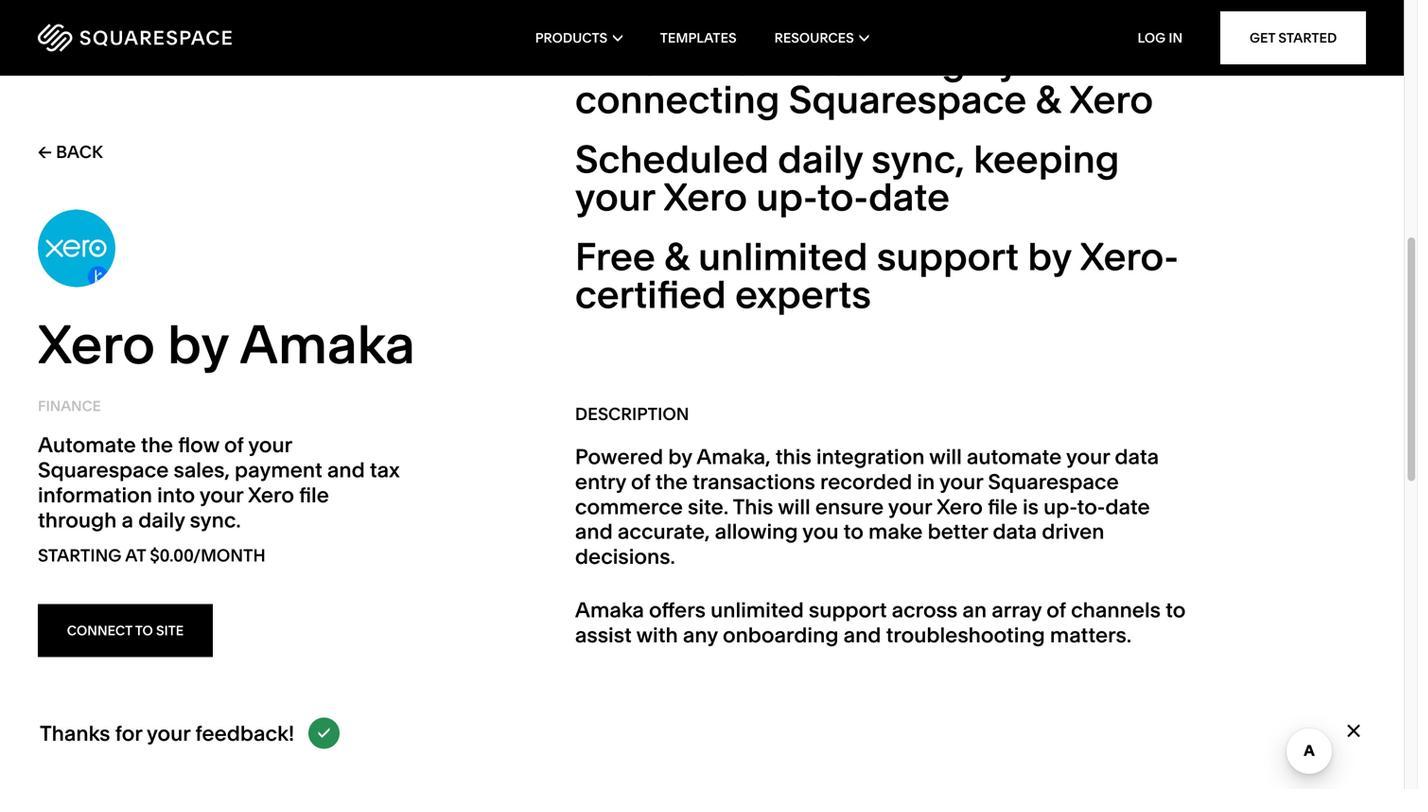 Task type: locate. For each thing, give the bounding box(es) containing it.
1 vertical spatial will
[[778, 494, 811, 519]]

feedback!
[[195, 720, 294, 746]]

squarespace inside automate accounting by connecting squarespace & xero
[[789, 76, 1027, 122]]

scheduled daily sync, keeping your xero up-to-date
[[575, 136, 1120, 220]]

to right you at the right of page
[[844, 519, 864, 544]]

by
[[975, 38, 1018, 85], [1028, 233, 1071, 280], [167, 312, 228, 377], [668, 444, 692, 469]]

resources button
[[775, 0, 869, 76]]

0 vertical spatial and
[[327, 457, 365, 483]]

← back
[[38, 141, 103, 162]]

get
[[1250, 30, 1276, 46]]

better
[[928, 519, 988, 544]]

resources
[[775, 30, 854, 46]]

by inside powered by amaka, this integration will automate your data entry of the transactions recorded in your squarespace commerce site. this will ensure your xero file is up-to-date and accurate, allowing you to make better data driven decisions.
[[668, 444, 692, 469]]

0 horizontal spatial amaka
[[240, 312, 415, 377]]

0 vertical spatial data
[[1115, 444, 1159, 469]]

automate inside automate the flow of your squarespace sales, payment and tax information into your xero file through a daily sync.
[[38, 432, 136, 458]]

1 vertical spatial data
[[993, 519, 1037, 544]]

0 vertical spatial the
[[141, 432, 173, 458]]

←
[[38, 141, 52, 162]]

powered by amaka, this integration will automate your data entry of the transactions recorded in your squarespace commerce site. this will ensure your xero file is up-to-date and accurate, allowing you to make better data driven decisions.
[[575, 444, 1159, 569]]

to- left sync,
[[817, 174, 869, 220]]

and left the tax
[[327, 457, 365, 483]]

up-
[[756, 174, 817, 220], [1044, 494, 1077, 519]]

back
[[56, 141, 103, 162]]

unlimited
[[698, 233, 868, 280], [711, 597, 804, 623]]

1 horizontal spatial will
[[929, 444, 962, 469]]

logo image
[[38, 210, 115, 287]]

the left site.
[[655, 469, 688, 494]]

you
[[802, 519, 839, 544]]

to inside amaka offers unlimited support across an array of channels to assist with any onboarding and troubleshooting matters.
[[1166, 597, 1186, 623]]

squarespace inside powered by amaka, this integration will automate your data entry of the transactions recorded in your squarespace commerce site. this will ensure your xero file is up-to-date and accurate, allowing you to make better data driven decisions.
[[988, 469, 1119, 494]]

automate inside automate accounting by connecting squarespace & xero
[[575, 38, 754, 85]]

get started link
[[1221, 11, 1366, 64]]

daily inside automate the flow of your squarespace sales, payment and tax information into your xero file through a daily sync.
[[138, 507, 185, 532]]

automate for automate accounting by connecting squarespace & xero
[[575, 38, 754, 85]]

to left site
[[135, 622, 153, 638]]

and
[[327, 457, 365, 483], [575, 519, 613, 544], [844, 622, 881, 648]]

flow
[[178, 432, 219, 458]]

templates link
[[660, 0, 737, 76]]

2 horizontal spatial to
[[1166, 597, 1186, 623]]

make
[[869, 519, 923, 544]]

to inside powered by amaka, this integration will automate your data entry of the transactions recorded in your squarespace commerce site. this will ensure your xero file is up-to-date and accurate, allowing you to make better data driven decisions.
[[844, 519, 864, 544]]

scheduled
[[575, 136, 769, 182]]

1 vertical spatial amaka
[[575, 597, 644, 623]]

0 horizontal spatial automate
[[38, 432, 136, 458]]

with
[[636, 622, 678, 648]]

file left is
[[988, 494, 1018, 519]]

the
[[141, 432, 173, 458], [655, 469, 688, 494]]

to right the channels
[[1166, 597, 1186, 623]]

& inside automate accounting by connecting squarespace & xero
[[1036, 76, 1061, 122]]

1 horizontal spatial up-
[[1044, 494, 1077, 519]]

offers
[[649, 597, 706, 623]]

daily right 'a'
[[138, 507, 185, 532]]

1 vertical spatial support
[[809, 597, 887, 623]]

0 horizontal spatial date
[[869, 174, 950, 220]]

&
[[1036, 76, 1061, 122], [664, 233, 689, 280]]

thanks for your feedback!
[[40, 720, 294, 746]]

& right free
[[664, 233, 689, 280]]

of
[[224, 432, 244, 458], [631, 469, 651, 494], [1047, 597, 1066, 623]]

up- inside powered by amaka, this integration will automate your data entry of the transactions recorded in your squarespace commerce site. this will ensure your xero file is up-to-date and accurate, allowing you to make better data driven decisions.
[[1044, 494, 1077, 519]]

squarespace
[[789, 76, 1027, 122], [38, 457, 169, 483], [988, 469, 1119, 494]]

1 vertical spatial to-
[[1077, 494, 1105, 519]]

xero inside automate accounting by connecting squarespace & xero
[[1070, 76, 1154, 122]]

1 vertical spatial automate
[[38, 432, 136, 458]]

& up keeping
[[1036, 76, 1061, 122]]

of right flow
[[224, 432, 244, 458]]

will right this
[[778, 494, 811, 519]]

1 horizontal spatial daily
[[778, 136, 863, 182]]

xero
[[1070, 76, 1154, 122], [664, 174, 747, 220], [38, 312, 155, 377], [248, 482, 294, 507], [937, 494, 983, 519]]

log
[[1138, 30, 1166, 46]]

2 horizontal spatial of
[[1047, 597, 1066, 623]]

support for across
[[809, 597, 887, 623]]

1 horizontal spatial date
[[1105, 494, 1150, 519]]

1 horizontal spatial and
[[575, 519, 613, 544]]

information
[[38, 482, 152, 507]]

automate
[[967, 444, 1062, 469]]

0 horizontal spatial the
[[141, 432, 173, 458]]

$0.00/month
[[150, 545, 266, 566]]

1 horizontal spatial to
[[844, 519, 864, 544]]

0 horizontal spatial of
[[224, 432, 244, 458]]

& inside free & unlimited support by xero- certified experts
[[664, 233, 689, 280]]

unlimited inside free & unlimited support by xero- certified experts
[[698, 233, 868, 280]]

1 horizontal spatial data
[[1115, 444, 1159, 469]]

0 vertical spatial date
[[869, 174, 950, 220]]

onboarding
[[723, 622, 839, 648]]

2 vertical spatial and
[[844, 622, 881, 648]]

0 horizontal spatial to-
[[817, 174, 869, 220]]

and left "across"
[[844, 622, 881, 648]]

1 vertical spatial up-
[[1044, 494, 1077, 519]]

squarespace logo link
[[38, 24, 304, 52]]

a
[[122, 507, 133, 532]]

file left the tax
[[299, 482, 329, 507]]

1 vertical spatial &
[[664, 233, 689, 280]]

recorded
[[820, 469, 912, 494]]

squarespace up sync,
[[789, 76, 1027, 122]]

2 vertical spatial of
[[1047, 597, 1066, 623]]

support inside amaka offers unlimited support across an array of channels to assist with any onboarding and troubleshooting matters.
[[809, 597, 887, 623]]

assist
[[575, 622, 632, 648]]

support
[[877, 233, 1019, 280], [809, 597, 887, 623]]

file
[[299, 482, 329, 507], [988, 494, 1018, 519]]

0 vertical spatial up-
[[756, 174, 817, 220]]

support inside free & unlimited support by xero- certified experts
[[877, 233, 1019, 280]]

any
[[683, 622, 718, 648]]

1 vertical spatial of
[[631, 469, 651, 494]]

data
[[1115, 444, 1159, 469], [993, 519, 1037, 544]]

an
[[963, 597, 987, 623]]

0 vertical spatial of
[[224, 432, 244, 458]]

amaka offers unlimited support across an array of channels to assist with any onboarding and troubleshooting matters.
[[575, 597, 1186, 648]]

1 vertical spatial daily
[[138, 507, 185, 532]]

0 vertical spatial automate
[[575, 38, 754, 85]]

to- inside powered by amaka, this integration will automate your data entry of the transactions recorded in your squarespace commerce site. this will ensure your xero file is up-to-date and accurate, allowing you to make better data driven decisions.
[[1077, 494, 1105, 519]]

0 vertical spatial unlimited
[[698, 233, 868, 280]]

certified
[[575, 271, 726, 317]]

to-
[[817, 174, 869, 220], [1077, 494, 1105, 519]]

products button
[[535, 0, 622, 76]]

sync.
[[190, 507, 241, 532]]

and down 'entry'
[[575, 519, 613, 544]]

1 vertical spatial the
[[655, 469, 688, 494]]

unlimited for offers
[[711, 597, 804, 623]]

0 horizontal spatial file
[[299, 482, 329, 507]]

accounting
[[763, 38, 966, 85]]

into
[[157, 482, 195, 507]]

squarespace up the 'driven'
[[988, 469, 1119, 494]]

of right array
[[1047, 597, 1066, 623]]

0 horizontal spatial up-
[[756, 174, 817, 220]]

1 horizontal spatial automate
[[575, 38, 754, 85]]

will
[[929, 444, 962, 469], [778, 494, 811, 519]]

will left "automate"
[[929, 444, 962, 469]]

0 vertical spatial to-
[[817, 174, 869, 220]]

and inside amaka offers unlimited support across an array of channels to assist with any onboarding and troubleshooting matters.
[[844, 622, 881, 648]]

1 horizontal spatial of
[[631, 469, 651, 494]]

file inside powered by amaka, this integration will automate your data entry of the transactions recorded in your squarespace commerce site. this will ensure your xero file is up-to-date and accurate, allowing you to make better data driven decisions.
[[988, 494, 1018, 519]]

1 vertical spatial date
[[1105, 494, 1150, 519]]

the left flow
[[141, 432, 173, 458]]

0 vertical spatial daily
[[778, 136, 863, 182]]

1 vertical spatial and
[[575, 519, 613, 544]]

templates
[[660, 30, 737, 46]]

your
[[575, 174, 655, 220], [248, 432, 292, 458], [1066, 444, 1110, 469], [939, 469, 983, 494], [199, 482, 243, 507], [888, 494, 932, 519], [147, 720, 190, 746]]

amaka,
[[697, 444, 771, 469]]

squarespace up 'a'
[[38, 457, 169, 483]]

daily down automate accounting by connecting squarespace & xero at the top of the page
[[778, 136, 863, 182]]

free & unlimited support by xero- certified experts
[[575, 233, 1179, 317]]

date
[[869, 174, 950, 220], [1105, 494, 1150, 519]]

of right 'entry'
[[631, 469, 651, 494]]

daily
[[778, 136, 863, 182], [138, 507, 185, 532]]

and inside automate the flow of your squarespace sales, payment and tax information into your xero file through a daily sync.
[[327, 457, 365, 483]]

unlimited for &
[[698, 233, 868, 280]]

1 horizontal spatial file
[[988, 494, 1018, 519]]

powered
[[575, 444, 663, 469]]

1 horizontal spatial the
[[655, 469, 688, 494]]

sales,
[[174, 457, 230, 483]]

1 horizontal spatial to-
[[1077, 494, 1105, 519]]

1 horizontal spatial amaka
[[575, 597, 644, 623]]

0 vertical spatial support
[[877, 233, 1019, 280]]

to
[[844, 519, 864, 544], [1166, 597, 1186, 623], [135, 622, 153, 638]]

to- right is
[[1077, 494, 1105, 519]]

0 horizontal spatial and
[[327, 457, 365, 483]]

decisions.
[[575, 544, 675, 569]]

1 horizontal spatial &
[[1036, 76, 1061, 122]]

in
[[1169, 30, 1183, 46]]

0 vertical spatial &
[[1036, 76, 1061, 122]]

0 horizontal spatial daily
[[138, 507, 185, 532]]

log             in link
[[1138, 30, 1183, 46]]

2 horizontal spatial and
[[844, 622, 881, 648]]

0 horizontal spatial data
[[993, 519, 1037, 544]]

date right the 'driven'
[[1105, 494, 1150, 519]]

amaka
[[240, 312, 415, 377], [575, 597, 644, 623]]

site.
[[688, 494, 729, 519]]

1 vertical spatial unlimited
[[711, 597, 804, 623]]

0 horizontal spatial &
[[664, 233, 689, 280]]

driven
[[1042, 519, 1105, 544]]

unlimited inside amaka offers unlimited support across an array of channels to assist with any onboarding and troubleshooting matters.
[[711, 597, 804, 623]]

date up free & unlimited support by xero- certified experts
[[869, 174, 950, 220]]

automate
[[575, 38, 754, 85], [38, 432, 136, 458]]



Task type: vqa. For each thing, say whether or not it's contained in the screenshot.
and within Amaka offers unlimited support across an array of channels to assist with any onboarding and troubleshooting matters.
yes



Task type: describe. For each thing, give the bounding box(es) containing it.
for
[[115, 720, 142, 746]]

0 vertical spatial will
[[929, 444, 962, 469]]

xero inside automate the flow of your squarespace sales, payment and tax information into your xero file through a daily sync.
[[248, 482, 294, 507]]

amaka inside amaka offers unlimited support across an array of channels to assist with any onboarding and troubleshooting matters.
[[575, 597, 644, 623]]

squarespace logo image
[[38, 24, 232, 52]]

keeping
[[974, 136, 1120, 182]]

of inside amaka offers unlimited support across an array of channels to assist with any onboarding and troubleshooting matters.
[[1047, 597, 1066, 623]]

through
[[38, 507, 117, 532]]

your inside scheduled daily sync, keeping your xero up-to-date
[[575, 174, 655, 220]]

xero-
[[1080, 233, 1179, 280]]

starting at $0.00/month
[[38, 545, 266, 566]]

xero by amaka
[[38, 312, 415, 377]]

0 vertical spatial amaka
[[240, 312, 415, 377]]

automate accounting by connecting squarespace & xero
[[575, 38, 1154, 122]]

across
[[892, 597, 958, 623]]

up- inside scheduled daily sync, keeping your xero up-to-date
[[756, 174, 817, 220]]

tax
[[370, 457, 400, 483]]

transactions
[[693, 469, 815, 494]]

starting
[[38, 545, 122, 566]]

sync,
[[872, 136, 965, 182]]

this
[[776, 444, 812, 469]]

by inside automate accounting by connecting squarespace & xero
[[975, 38, 1018, 85]]

squarespace inside automate the flow of your squarespace sales, payment and tax information into your xero file through a daily sync.
[[38, 457, 169, 483]]

ensure
[[815, 494, 884, 519]]

integration
[[816, 444, 925, 469]]

matters.
[[1050, 622, 1132, 648]]

0 horizontal spatial to
[[135, 622, 153, 638]]

the inside automate the flow of your squarespace sales, payment and tax information into your xero file through a daily sync.
[[141, 432, 173, 458]]

to- inside scheduled daily sync, keeping your xero up-to-date
[[817, 174, 869, 220]]

of inside automate the flow of your squarespace sales, payment and tax information into your xero file through a daily sync.
[[224, 432, 244, 458]]

get started
[[1250, 30, 1337, 46]]

products
[[535, 30, 608, 46]]

log             in
[[1138, 30, 1183, 46]]

support for by
[[877, 233, 1019, 280]]

and inside powered by amaka, this integration will automate your data entry of the transactions recorded in your squarespace commerce site. this will ensure your xero file is up-to-date and accurate, allowing you to make better data driven decisions.
[[575, 519, 613, 544]]

allowing
[[715, 519, 798, 544]]

0 horizontal spatial will
[[778, 494, 811, 519]]

description
[[575, 403, 689, 424]]

automate for automate the flow of your squarespace sales, payment and tax information into your xero file through a daily sync.
[[38, 432, 136, 458]]

date inside powered by amaka, this integration will automate your data entry of the transactions recorded in your squarespace commerce site. this will ensure your xero file is up-to-date and accurate, allowing you to make better data driven decisions.
[[1105, 494, 1150, 519]]

xero inside scheduled daily sync, keeping your xero up-to-date
[[664, 174, 747, 220]]

by inside free & unlimited support by xero- certified experts
[[1028, 233, 1071, 280]]

is
[[1023, 494, 1039, 519]]

free
[[575, 233, 655, 280]]

in
[[917, 469, 935, 494]]

xero inside powered by amaka, this integration will automate your data entry of the transactions recorded in your squarespace commerce site. this will ensure your xero file is up-to-date and accurate, allowing you to make better data driven decisions.
[[937, 494, 983, 519]]

at
[[125, 545, 146, 566]]

thanks
[[40, 720, 110, 746]]

connect to site link
[[38, 604, 213, 657]]

connect
[[67, 622, 132, 638]]

connect to site
[[67, 622, 184, 638]]

of inside powered by amaka, this integration will automate your data entry of the transactions recorded in your squarespace commerce site. this will ensure your xero file is up-to-date and accurate, allowing you to make better data driven decisions.
[[631, 469, 651, 494]]

array
[[992, 597, 1042, 623]]

started
[[1279, 30, 1337, 46]]

payment
[[235, 457, 322, 483]]

accurate,
[[618, 519, 710, 544]]

finance
[[38, 397, 101, 415]]

date inside scheduled daily sync, keeping your xero up-to-date
[[869, 174, 950, 220]]

commerce
[[575, 494, 683, 519]]

channels
[[1071, 597, 1161, 623]]

automate the flow of your squarespace sales, payment and tax information into your xero file through a daily sync.
[[38, 432, 400, 532]]

experts
[[735, 271, 871, 317]]

daily inside scheduled daily sync, keeping your xero up-to-date
[[778, 136, 863, 182]]

entry
[[575, 469, 626, 494]]

file inside automate the flow of your squarespace sales, payment and tax information into your xero file through a daily sync.
[[299, 482, 329, 507]]

site
[[156, 622, 184, 638]]

connecting
[[575, 76, 780, 122]]

this
[[733, 494, 773, 519]]

the inside powered by amaka, this integration will automate your data entry of the transactions recorded in your squarespace commerce site. this will ensure your xero file is up-to-date and accurate, allowing you to make better data driven decisions.
[[655, 469, 688, 494]]

troubleshooting
[[886, 622, 1045, 648]]



